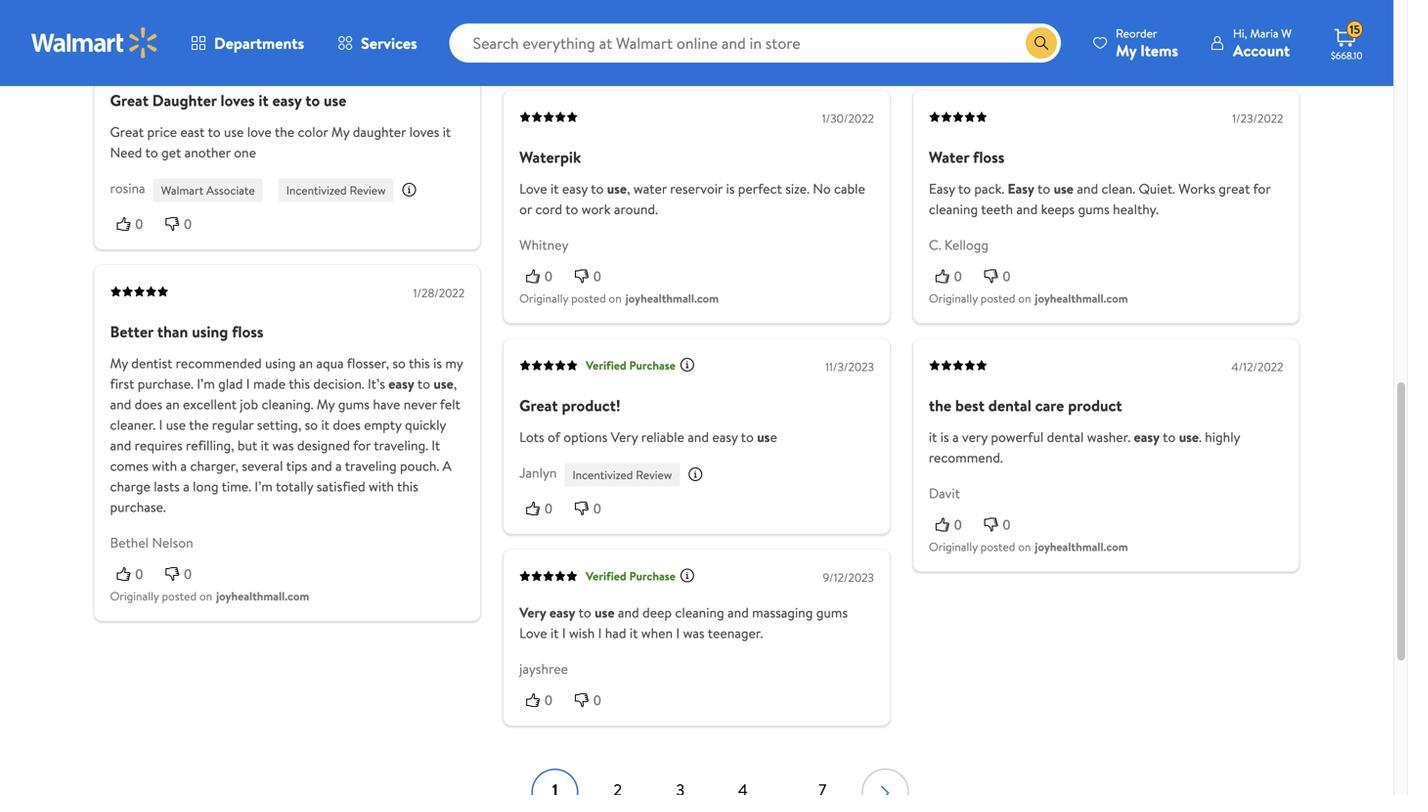 Task type: describe. For each thing, give the bounding box(es) containing it.
this inside , and does an excellent job cleaning. my gums have never felt cleaner. i use the regular setting, so it does empty quickly and requires refilling, but it was designed for traveling. it comes with a charger, several tips and a traveling pouch. a charge lasts a long time. i'm totally satisfied with this purchase.
[[397, 477, 418, 496]]

0 horizontal spatial incentivized review information image
[[402, 182, 417, 198]]

1 horizontal spatial dental
[[1047, 428, 1084, 447]]

i'm inside , and does an excellent job cleaning. my gums have never felt cleaner. i use the regular setting, so it does empty quickly and requires refilling, but it was designed for traveling. it comes with a charger, several tips and a traveling pouch. a charge lasts a long time. i'm totally satisfied with this purchase.
[[255, 477, 273, 496]]

gums inside and clean. quiet.  works great for cleaning teeth and keeps gums healthy.
[[1078, 200, 1110, 219]]

gums inside and deep cleaning and massaging gums love it i wish i had it when i was teenager.
[[817, 603, 848, 622]]

originally posted on joyhealthmall.com for better than using floss
[[110, 588, 309, 605]]

better than using floss
[[110, 321, 264, 342]]

easy to pack. easy to use
[[929, 179, 1074, 198]]

use up keeps
[[1054, 179, 1074, 198]]

items
[[1141, 40, 1179, 61]]

maria
[[1251, 25, 1279, 42]]

verified purchase for product!
[[586, 357, 676, 374]]

hi, maria w account
[[1233, 25, 1292, 61]]

my inside , and does an excellent job cleaning. my gums have never felt cleaner. i use the regular setting, so it does empty quickly and requires refilling, but it was designed for traveling. it comes with a charger, several tips and a traveling pouch. a charge lasts a long time. i'm totally satisfied with this purchase.
[[317, 395, 335, 414]]

lots of options  very reliable and easy to us e
[[520, 428, 777, 447]]

first
[[110, 374, 134, 393]]

it inside great price east to use love the color  my daughter loves it need to get another one
[[443, 122, 451, 142]]

cleaning.
[[262, 395, 314, 414]]

very
[[962, 428, 988, 447]]

to up "work"
[[591, 179, 604, 198]]

requires
[[135, 436, 183, 455]]

works
[[1179, 179, 1216, 198]]

Walmart Site-Wide search field
[[450, 23, 1061, 63]]

posted for waterpik
[[571, 290, 606, 307]]

never
[[404, 395, 437, 414]]

c.
[[929, 235, 941, 255]]

janlyn
[[520, 463, 557, 482]]

the best dental care product
[[929, 395, 1123, 416]]

and up teenager.
[[728, 603, 749, 622]]

was inside and deep cleaning and massaging gums love it i wish i had it when i was teenager.
[[683, 624, 705, 643]]

services
[[361, 32, 417, 54]]

job
[[240, 395, 258, 414]]

reorder my items
[[1116, 25, 1179, 61]]

it
[[432, 436, 440, 455]]

so inside "my dentist recommended using an aqua flosser, so this is my first purchase. i'm glad i made this decision. it's"
[[393, 354, 406, 373]]

my
[[445, 354, 463, 373]]

product
[[1068, 395, 1123, 416]]

a up 'satisfied'
[[336, 456, 342, 476]]

purchase. inside , and does an excellent job cleaning. my gums have never felt cleaner. i use the regular setting, so it does empty quickly and requires refilling, but it was designed for traveling. it comes with a charger, several tips and a traveling pouch. a charge lasts a long time. i'm totally satisfied with this purchase.
[[110, 498, 166, 517]]

reservoir
[[670, 179, 723, 198]]

use inside , and does an excellent job cleaning. my gums have never felt cleaner. i use the regular setting, so it does empty quickly and requires refilling, but it was designed for traveling. it comes with a charger, several tips and a traveling pouch. a charge lasts a long time. i'm totally satisfied with this purchase.
[[166, 415, 186, 434]]

massaging
[[752, 603, 813, 622]]

designed
[[297, 436, 350, 455]]

0 horizontal spatial with
[[152, 456, 177, 476]]

regular
[[212, 415, 254, 434]]

color
[[298, 122, 328, 142]]

departments
[[214, 32, 304, 54]]

joyhealthmall.com for better than using floss
[[216, 588, 309, 605]]

departments button
[[174, 20, 321, 67]]

a left very
[[953, 428, 959, 447]]

so inside , and does an excellent job cleaning. my gums have never felt cleaner. i use the regular setting, so it does empty quickly and requires refilling, but it was designed for traveling. it comes with a charger, several tips and a traveling pouch. a charge lasts a long time. i'm totally satisfied with this purchase.
[[305, 415, 318, 434]]

traveling.
[[374, 436, 428, 455]]

verified purchase for daughter
[[177, 52, 266, 69]]

quiet.
[[1139, 179, 1176, 198]]

use up around.
[[607, 179, 627, 198]]

joyhealthmall.com for waterpik
[[626, 290, 719, 307]]

15
[[1350, 21, 1361, 38]]

2 vertical spatial purchase
[[630, 568, 676, 585]]

around.
[[614, 200, 658, 219]]

verified for daughter
[[177, 52, 217, 69]]

great  daughter loves it easy to use
[[110, 90, 347, 111]]

originally for better than using floss
[[110, 588, 159, 605]]

it up cord at left
[[551, 179, 559, 198]]

originally for waterpik
[[520, 290, 569, 307]]

charge
[[110, 477, 150, 496]]

rosina
[[110, 179, 145, 198]]

to up the never
[[418, 374, 430, 393]]

clean.
[[1102, 179, 1136, 198]]

use inside great price east to use love the color  my daughter loves it need to get another one
[[224, 122, 244, 142]]

4/12/2022
[[1232, 359, 1284, 375]]

davit
[[929, 484, 960, 503]]

bethel nelson
[[110, 533, 193, 552]]

0 vertical spatial loves
[[221, 90, 255, 111]]

, for felt
[[454, 374, 457, 393]]

use up color
[[324, 90, 347, 111]]

1/30/2022
[[822, 110, 874, 127]]

$668.10
[[1331, 49, 1363, 62]]

lots
[[520, 428, 544, 447]]

0 vertical spatial incentivized review
[[286, 182, 386, 199]]

pack.
[[975, 179, 1005, 198]]

aqua
[[316, 354, 344, 373]]

to up color
[[305, 90, 320, 111]]

0 horizontal spatial using
[[192, 321, 228, 342]]

posted for better than using floss
[[162, 588, 197, 605]]

purchase for daughter
[[220, 52, 266, 69]]

0 vertical spatial incentivized
[[286, 182, 347, 199]]

had
[[605, 624, 627, 643]]

easy left us
[[712, 428, 738, 447]]

gums inside , and does an excellent job cleaning. my gums have never felt cleaner. i use the regular setting, so it does empty quickly and requires refilling, but it was designed for traveling. it comes with a charger, several tips and a traveling pouch. a charge lasts a long time. i'm totally satisfied with this purchase.
[[338, 395, 370, 414]]

easy up color
[[272, 90, 302, 111]]

long
[[193, 477, 219, 496]]

better
[[110, 321, 153, 342]]

for inside , and does an excellent job cleaning. my gums have never felt cleaner. i use the regular setting, so it does empty quickly and requires refilling, but it was designed for traveling. it comes with a charger, several tips and a traveling pouch. a charge lasts a long time. i'm totally satisfied with this purchase.
[[353, 436, 371, 455]]

hi,
[[1233, 25, 1248, 42]]

wish
[[569, 624, 595, 643]]

on for water floss
[[1019, 290, 1031, 307]]

setting,
[[257, 415, 301, 434]]

account
[[1233, 40, 1290, 61]]

1 vertical spatial floss
[[232, 321, 264, 342]]

0 vertical spatial review
[[350, 182, 386, 199]]

dentist
[[131, 354, 172, 373]]

to left get
[[145, 143, 158, 162]]

1/23/2022
[[1233, 110, 1284, 127]]

an inside , and does an excellent job cleaning. my gums have never felt cleaner. i use the regular setting, so it does empty quickly and requires refilling, but it was designed for traveling. it comes with a charger, several tips and a traveling pouch. a charge lasts a long time. i'm totally satisfied with this purchase.
[[166, 395, 180, 414]]

originally posted on joyhealthmall.com for waterpik
[[520, 290, 719, 307]]

use left 'highly'
[[1179, 428, 1199, 447]]

i left wish
[[562, 624, 566, 643]]

was inside , and does an excellent job cleaning. my gums have never felt cleaner. i use the regular setting, so it does empty quickly and requires refilling, but it was designed for traveling. it comes with a charger, several tips and a traveling pouch. a charge lasts a long time. i'm totally satisfied with this purchase.
[[272, 436, 294, 455]]

cord
[[536, 200, 563, 219]]

use up 'felt'
[[434, 374, 454, 393]]

traveling
[[345, 456, 397, 476]]

services button
[[321, 20, 434, 67]]

0 vertical spatial floss
[[973, 146, 1005, 168]]

great for great product!
[[520, 395, 558, 416]]

1 vertical spatial incentivized
[[573, 467, 633, 483]]

an inside "my dentist recommended using an aqua flosser, so this is my first purchase. i'm glad i made this decision. it's"
[[299, 354, 313, 373]]

to left pack.
[[958, 179, 971, 198]]

and up comes
[[110, 436, 131, 455]]

made
[[253, 374, 286, 393]]

to up wish
[[579, 603, 592, 622]]

price
[[147, 122, 177, 142]]

to inside , water reservoir is perfect size. no cable or cord to work around.
[[566, 200, 578, 219]]

product!
[[562, 395, 621, 416]]

easy right it's
[[389, 374, 415, 393]]

quickly
[[405, 415, 446, 434]]

satisfied
[[317, 477, 366, 496]]

and right reliable
[[688, 428, 709, 447]]

easy up "work"
[[562, 179, 588, 198]]

to left us
[[741, 428, 754, 447]]

on for waterpik
[[609, 290, 622, 307]]

tips
[[286, 456, 308, 476]]

it right had
[[630, 624, 638, 643]]

purchase. inside "my dentist recommended using an aqua flosser, so this is my first purchase. i'm glad i made this decision. it's"
[[138, 374, 194, 393]]

love inside and deep cleaning and massaging gums love it i wish i had it when i was teenager.
[[520, 624, 547, 643]]

it up love
[[259, 90, 269, 111]]

cable
[[834, 179, 866, 198]]

a
[[443, 456, 452, 476]]

1 vertical spatial does
[[333, 415, 361, 434]]

i right when
[[676, 624, 680, 643]]

0 vertical spatial this
[[409, 354, 430, 373]]

9/12/2023
[[823, 569, 874, 586]]

1 horizontal spatial review
[[636, 467, 672, 483]]

it up designed
[[321, 415, 330, 434]]

pouch.
[[400, 456, 439, 476]]

perfect
[[738, 179, 782, 198]]

and up had
[[618, 603, 639, 622]]

cleaner.
[[110, 415, 156, 434]]

1 easy from the left
[[929, 179, 955, 198]]

but
[[238, 436, 257, 455]]

of
[[548, 428, 560, 447]]



Task type: vqa. For each thing, say whether or not it's contained in the screenshot.
11/3/2023 at the top of the page
yes



Task type: locate. For each thing, give the bounding box(es) containing it.
2 easy from the left
[[1008, 179, 1035, 198]]

my inside great price east to use love the color  my daughter loves it need to get another one
[[332, 122, 350, 142]]

c.  kellogg
[[929, 235, 989, 255]]

several
[[242, 456, 283, 476]]

joyhealthmall.com for water floss
[[1035, 290, 1128, 307]]

1 vertical spatial is
[[433, 354, 442, 373]]

my dentist recommended using an aqua flosser, so this is my first purchase. i'm glad i made this decision. it's
[[110, 354, 463, 393]]

verified purchase information image up and deep cleaning and massaging gums love it i wish i had it when i was teenager.
[[680, 568, 695, 583]]

easy right washer.
[[1134, 428, 1160, 447]]

with down the traveling
[[369, 477, 394, 496]]

this up easy to use
[[409, 354, 430, 373]]

2 vertical spatial verified
[[586, 568, 627, 585]]

to up keeps
[[1038, 179, 1051, 198]]

use up requires
[[166, 415, 186, 434]]

, left water
[[627, 179, 630, 198]]

1 horizontal spatial incentivized review
[[573, 467, 672, 483]]

verified purchase information image for great product!
[[680, 357, 695, 373]]

0 horizontal spatial for
[[353, 436, 371, 455]]

love
[[520, 179, 547, 198], [520, 624, 547, 643]]

my inside reorder my items
[[1116, 40, 1137, 61]]

purchase up lots of options  very reliable and easy to us e
[[630, 357, 676, 374]]

i left had
[[598, 624, 602, 643]]

1 vertical spatial for
[[353, 436, 371, 455]]

with
[[152, 456, 177, 476], [369, 477, 394, 496]]

i inside , and does an excellent job cleaning. my gums have never felt cleaner. i use the regular setting, so it does empty quickly and requires refilling, but it was designed for traveling. it comes with a charger, several tips and a traveling pouch. a charge lasts a long time. i'm totally satisfied with this purchase.
[[159, 415, 163, 434]]

2 vertical spatial verified purchase
[[586, 568, 676, 585]]

does
[[135, 395, 163, 414], [333, 415, 361, 434]]

2 vertical spatial great
[[520, 395, 558, 416]]

care
[[1036, 395, 1065, 416]]

size.
[[786, 179, 810, 198]]

i'm down several
[[255, 477, 273, 496]]

0 vertical spatial verified
[[177, 52, 217, 69]]

i inside "my dentist recommended using an aqua flosser, so this is my first purchase. i'm glad i made this decision. it's"
[[246, 374, 250, 393]]

cleaning up c.  kellogg
[[929, 200, 978, 219]]

originally posted on joyhealthmall.com for water floss
[[929, 290, 1128, 307]]

flosser,
[[347, 354, 389, 373]]

1 vertical spatial i'm
[[255, 477, 273, 496]]

incentivized review information image
[[402, 182, 417, 198], [688, 467, 704, 482]]

use up one on the top
[[224, 122, 244, 142]]

and deep cleaning and massaging gums love it i wish i had it when i was teenager.
[[520, 603, 848, 643]]

cleaning inside and deep cleaning and massaging gums love it i wish i had it when i was teenager.
[[675, 603, 724, 622]]

the down excellent
[[189, 415, 209, 434]]

loves inside great price east to use love the color  my daughter loves it need to get another one
[[409, 122, 440, 142]]

1 verified purchase information image from the top
[[680, 357, 695, 373]]

1 horizontal spatial for
[[1254, 179, 1271, 198]]

this down pouch.
[[397, 477, 418, 496]]

another
[[185, 143, 231, 162]]

an left aqua
[[299, 354, 313, 373]]

1 vertical spatial so
[[305, 415, 318, 434]]

i
[[246, 374, 250, 393], [159, 415, 163, 434], [562, 624, 566, 643], [598, 624, 602, 643], [676, 624, 680, 643]]

0 horizontal spatial loves
[[221, 90, 255, 111]]

cleaning inside and clean. quiet.  works great for cleaning teeth and keeps gums healthy.
[[929, 200, 978, 219]]

it right but on the left bottom
[[261, 436, 269, 455]]

incentivized down options
[[573, 467, 633, 483]]

1 vertical spatial dental
[[1047, 428, 1084, 447]]

0 horizontal spatial i'm
[[197, 374, 215, 393]]

great up lots
[[520, 395, 558, 416]]

0 vertical spatial verified purchase
[[177, 52, 266, 69]]

so up designed
[[305, 415, 318, 434]]

decision.
[[313, 374, 365, 393]]

easy down water
[[929, 179, 955, 198]]

incentivized review down color
[[286, 182, 386, 199]]

purchase up the deep
[[630, 568, 676, 585]]

totally
[[276, 477, 313, 496]]

verified purchase information image for very easy
[[680, 568, 695, 583]]

with up lasts
[[152, 456, 177, 476]]

walmart associate
[[161, 182, 255, 199]]

1 horizontal spatial the
[[275, 122, 295, 142]]

0 vertical spatial purchase.
[[138, 374, 194, 393]]

e
[[770, 428, 777, 447]]

to up 'another'
[[208, 122, 221, 142]]

using
[[192, 321, 228, 342], [265, 354, 296, 373]]

gums
[[1078, 200, 1110, 219], [338, 395, 370, 414], [817, 603, 848, 622]]

1 vertical spatial with
[[369, 477, 394, 496]]

2 horizontal spatial gums
[[1078, 200, 1110, 219]]

0 horizontal spatial is
[[433, 354, 442, 373]]

to left .
[[1163, 428, 1176, 447]]

1 vertical spatial incentivized review information image
[[688, 467, 704, 482]]

0 vertical spatial using
[[192, 321, 228, 342]]

loves up love
[[221, 90, 255, 111]]

love up jayshree at the bottom of the page
[[520, 624, 547, 643]]

bethel
[[110, 533, 149, 552]]

, water reservoir is perfect size. no cable or cord to work around.
[[520, 179, 866, 219]]

1 horizontal spatial very
[[611, 428, 638, 447]]

, for work
[[627, 179, 630, 198]]

this up cleaning.
[[289, 374, 310, 393]]

a left charger,
[[180, 456, 187, 476]]

0 vertical spatial an
[[299, 354, 313, 373]]

waterpik
[[520, 146, 581, 168]]

incentivized review
[[286, 182, 386, 199], [573, 467, 672, 483]]

.
[[1199, 428, 1202, 447]]

my right color
[[332, 122, 350, 142]]

0 horizontal spatial review
[[350, 182, 386, 199]]

water
[[634, 179, 667, 198]]

jayshree
[[520, 659, 568, 678]]

originally for the best dental care product
[[929, 539, 978, 555]]

1 vertical spatial using
[[265, 354, 296, 373]]

to
[[305, 90, 320, 111], [208, 122, 221, 142], [145, 143, 158, 162], [591, 179, 604, 198], [958, 179, 971, 198], [1038, 179, 1051, 198], [566, 200, 578, 219], [418, 374, 430, 393], [741, 428, 754, 447], [1163, 428, 1176, 447], [579, 603, 592, 622]]

i up requires
[[159, 415, 163, 434]]

great for great  daughter loves it easy to use
[[110, 90, 149, 111]]

comes
[[110, 456, 149, 476]]

or
[[520, 200, 532, 219]]

0 horizontal spatial ,
[[454, 374, 457, 393]]

highly
[[1205, 428, 1241, 447]]

one
[[234, 143, 256, 162]]

dental down care
[[1047, 428, 1084, 447]]

1 vertical spatial great
[[110, 122, 144, 142]]

it up recommend.
[[929, 428, 937, 447]]

incentivized review information image down lots of options  very reliable and easy to us e
[[688, 467, 704, 482]]

, and does an excellent job cleaning. my gums have never felt cleaner. i use the regular setting, so it does empty quickly and requires refilling, but it was designed for traveling. it comes with a charger, several tips and a traveling pouch. a charge lasts a long time. i'm totally satisfied with this purchase.
[[110, 374, 461, 517]]

1 horizontal spatial using
[[265, 354, 296, 373]]

easy up wish
[[550, 603, 576, 622]]

on for better than using floss
[[199, 588, 212, 605]]

my left items
[[1116, 40, 1137, 61]]

1/28/2022
[[413, 285, 465, 301]]

i'm inside "my dentist recommended using an aqua flosser, so this is my first purchase. i'm glad i made this decision. it's"
[[197, 374, 215, 393]]

0 horizontal spatial incentivized
[[286, 182, 347, 199]]

it down very easy to use
[[551, 624, 559, 643]]

verified purchase information image
[[680, 357, 695, 373], [680, 568, 695, 583]]

, inside , water reservoir is perfect size. no cable or cord to work around.
[[627, 179, 630, 198]]

water
[[929, 146, 970, 168]]

easy
[[929, 179, 955, 198], [1008, 179, 1035, 198]]

0 vertical spatial verified purchase information image
[[680, 357, 695, 373]]

1 horizontal spatial incentivized
[[573, 467, 633, 483]]

1 vertical spatial was
[[683, 624, 705, 643]]

very up jayshree at the bottom of the page
[[520, 603, 546, 622]]

and clean. quiet.  works great for cleaning teeth and keeps gums healthy.
[[929, 179, 1271, 219]]

and right teeth
[[1017, 200, 1038, 219]]

1 vertical spatial love
[[520, 624, 547, 643]]

1 vertical spatial verified purchase information image
[[680, 568, 695, 583]]

cleaning up teenager.
[[675, 603, 724, 622]]

next page image
[[874, 778, 897, 795]]

on for the best dental care product
[[1019, 539, 1031, 555]]

was
[[272, 436, 294, 455], [683, 624, 705, 643]]

an left excellent
[[166, 395, 180, 414]]

walmart
[[161, 182, 204, 199]]

gums down decision.
[[338, 395, 370, 414]]

1 vertical spatial an
[[166, 395, 180, 414]]

loves right daughter
[[409, 122, 440, 142]]

1 horizontal spatial ,
[[627, 179, 630, 198]]

2 love from the top
[[520, 624, 547, 643]]

1 love from the top
[[520, 179, 547, 198]]

0 horizontal spatial dental
[[989, 395, 1032, 416]]

0 horizontal spatial very
[[520, 603, 546, 622]]

1 horizontal spatial incentivized review information image
[[688, 467, 704, 482]]

0 horizontal spatial incentivized review
[[286, 182, 386, 199]]

to down "love it easy to use"
[[566, 200, 578, 219]]

. highly recommend.
[[929, 428, 1241, 467]]

0 vertical spatial cleaning
[[929, 200, 978, 219]]

0 vertical spatial for
[[1254, 179, 1271, 198]]

great inside great price east to use love the color  my daughter loves it need to get another one
[[110, 122, 144, 142]]

verified for product!
[[586, 357, 627, 374]]

originally posted on joyhealthmall.com for the best dental care product
[[929, 539, 1128, 555]]

reliable
[[641, 428, 685, 447]]

2 verified purchase information image from the top
[[680, 568, 695, 583]]

2 horizontal spatial is
[[941, 428, 949, 447]]

it right daughter
[[443, 122, 451, 142]]

i right 'glad'
[[246, 374, 250, 393]]

2 vertical spatial is
[[941, 428, 949, 447]]

use
[[324, 90, 347, 111], [224, 122, 244, 142], [607, 179, 627, 198], [1054, 179, 1074, 198], [434, 374, 454, 393], [166, 415, 186, 434], [1179, 428, 1199, 447], [595, 603, 615, 622]]

0 horizontal spatial the
[[189, 415, 209, 434]]

originally
[[520, 42, 569, 58], [929, 42, 978, 58], [520, 290, 569, 307], [929, 290, 978, 307], [929, 539, 978, 555], [110, 588, 159, 605]]

0 vertical spatial is
[[726, 179, 735, 198]]

0 vertical spatial purchase
[[220, 52, 266, 69]]

easy
[[272, 90, 302, 111], [562, 179, 588, 198], [389, 374, 415, 393], [712, 428, 738, 447], [1134, 428, 1160, 447], [550, 603, 576, 622]]

1 vertical spatial review
[[636, 467, 672, 483]]

using up the recommended
[[192, 321, 228, 342]]

glad
[[218, 374, 243, 393]]

get
[[161, 143, 181, 162]]

the inside , and does an excellent job cleaning. my gums have never felt cleaner. i use the regular setting, so it does empty quickly and requires refilling, but it was designed for traveling. it comes with a charger, several tips and a traveling pouch. a charge lasts a long time. i'm totally satisfied with this purchase.
[[189, 415, 209, 434]]

dental up powerful
[[989, 395, 1032, 416]]

2 horizontal spatial the
[[929, 395, 952, 416]]

was down setting,
[[272, 436, 294, 455]]

11/3/2023
[[826, 359, 874, 375]]

0 horizontal spatial was
[[272, 436, 294, 455]]

my down decision.
[[317, 395, 335, 414]]

and down first
[[110, 395, 131, 414]]

verified purchase up product!
[[586, 357, 676, 374]]

0 horizontal spatial easy
[[929, 179, 955, 198]]

when
[[641, 624, 673, 643]]

verified purchase up the deep
[[586, 568, 676, 585]]

my inside "my dentist recommended using an aqua flosser, so this is my first purchase. i'm glad i made this decision. it's"
[[110, 354, 128, 373]]

1 horizontal spatial cleaning
[[929, 200, 978, 219]]

0 horizontal spatial cleaning
[[675, 603, 724, 622]]

for
[[1254, 179, 1271, 198], [353, 436, 371, 455]]

0 horizontal spatial gums
[[338, 395, 370, 414]]

purchase. down dentist
[[138, 374, 194, 393]]

search icon image
[[1034, 35, 1050, 51]]

originally for water floss
[[929, 290, 978, 307]]

whitney
[[520, 235, 569, 255]]

daughter
[[353, 122, 406, 142]]

healthy.
[[1113, 200, 1159, 219]]

great up need
[[110, 122, 144, 142]]

gums down "9/12/2023"
[[817, 603, 848, 622]]

, inside , and does an excellent job cleaning. my gums have never felt cleaner. i use the regular setting, so it does empty quickly and requires refilling, but it was designed for traveling. it comes with a charger, several tips and a traveling pouch. a charge lasts a long time. i'm totally satisfied with this purchase.
[[454, 374, 457, 393]]

0 vertical spatial great
[[110, 90, 149, 111]]

great up price
[[110, 90, 149, 111]]

east
[[180, 122, 205, 142]]

1 vertical spatial cleaning
[[675, 603, 724, 622]]

and down designed
[[311, 456, 332, 476]]

posted for the best dental care product
[[981, 539, 1016, 555]]

1 vertical spatial gums
[[338, 395, 370, 414]]

options
[[564, 428, 608, 447]]

is inside "my dentist recommended using an aqua flosser, so this is my first purchase. i'm glad i made this decision. it's"
[[433, 354, 442, 373]]

dental
[[989, 395, 1032, 416], [1047, 428, 1084, 447]]

2 vertical spatial this
[[397, 477, 418, 496]]

walmart image
[[31, 27, 158, 59]]

1 vertical spatial verified purchase
[[586, 357, 676, 374]]

1 horizontal spatial with
[[369, 477, 394, 496]]

purchase. down the charge
[[110, 498, 166, 517]]

1 horizontal spatial loves
[[409, 122, 440, 142]]

floss up pack.
[[973, 146, 1005, 168]]

charger,
[[190, 456, 239, 476]]

joyhealthmall.com for the best dental care product
[[1035, 539, 1128, 555]]

1 horizontal spatial so
[[393, 354, 406, 373]]

0 vertical spatial was
[[272, 436, 294, 455]]

for right great
[[1254, 179, 1271, 198]]

is inside , water reservoir is perfect size. no cable or cord to work around.
[[726, 179, 735, 198]]

incentivized down color
[[286, 182, 347, 199]]

1 horizontal spatial was
[[683, 624, 705, 643]]

cleaning
[[929, 200, 978, 219], [675, 603, 724, 622]]

0 vertical spatial dental
[[989, 395, 1032, 416]]

review down lots of options  very reliable and easy to us e
[[636, 467, 672, 483]]

verified purchase up great  daughter loves it easy to use
[[177, 52, 266, 69]]

0 vertical spatial so
[[393, 354, 406, 373]]

great price east to use love the color  my daughter loves it need to get another one
[[110, 122, 451, 162]]

0 vertical spatial incentivized review information image
[[402, 182, 417, 198]]

1 vertical spatial loves
[[409, 122, 440, 142]]

for up the traveling
[[353, 436, 371, 455]]

is up recommend.
[[941, 428, 949, 447]]

0 horizontal spatial does
[[135, 395, 163, 414]]

lasts
[[154, 477, 180, 496]]

incentivized review information image down daughter
[[402, 182, 417, 198]]

the left "best"
[[929, 395, 952, 416]]

recommend.
[[929, 448, 1003, 467]]

teeth
[[981, 200, 1013, 219]]

gums down clean. at top right
[[1078, 200, 1110, 219]]

review
[[350, 182, 386, 199], [636, 467, 672, 483]]

0 vertical spatial very
[[611, 428, 638, 447]]

1 horizontal spatial is
[[726, 179, 735, 198]]

verified up product!
[[586, 357, 627, 374]]

posted for water floss
[[981, 290, 1016, 307]]

1 horizontal spatial floss
[[973, 146, 1005, 168]]

2 vertical spatial gums
[[817, 603, 848, 622]]

1 vertical spatial ,
[[454, 374, 457, 393]]

is left my
[[433, 354, 442, 373]]

love it easy to use
[[520, 179, 627, 198]]

joyhealthmall.com
[[626, 42, 719, 58], [1035, 42, 1128, 58], [626, 290, 719, 307], [1035, 290, 1128, 307], [1035, 539, 1128, 555], [216, 588, 309, 605]]

1 vertical spatial very
[[520, 603, 546, 622]]

1 vertical spatial this
[[289, 374, 310, 393]]

using inside "my dentist recommended using an aqua flosser, so this is my first purchase. i'm glad i made this decision. it's"
[[265, 354, 296, 373]]

water floss
[[929, 146, 1005, 168]]

1 vertical spatial verified
[[586, 357, 627, 374]]

is
[[726, 179, 735, 198], [433, 354, 442, 373], [941, 428, 949, 447]]

0 vertical spatial does
[[135, 395, 163, 414]]

0 vertical spatial love
[[520, 179, 547, 198]]

my up first
[[110, 354, 128, 373]]

time.
[[222, 477, 251, 496]]

great for great price east to use love the color  my daughter loves it need to get another one
[[110, 122, 144, 142]]

0 vertical spatial with
[[152, 456, 177, 476]]

and left clean. at top right
[[1077, 179, 1099, 198]]

0 vertical spatial gums
[[1078, 200, 1110, 219]]

purchase up great  daughter loves it easy to use
[[220, 52, 266, 69]]

purchase for product!
[[630, 357, 676, 374]]

felt
[[440, 395, 461, 414]]

w
[[1282, 25, 1292, 42]]

use up had
[[595, 603, 615, 622]]

1 vertical spatial incentivized review
[[573, 467, 672, 483]]

daughter
[[152, 90, 217, 111]]

the inside great price east to use love the color  my daughter loves it need to get another one
[[275, 122, 295, 142]]

it's
[[368, 374, 385, 393]]

refilling,
[[186, 436, 234, 455]]

deep
[[643, 603, 672, 622]]

is left perfect
[[726, 179, 735, 198]]

verified up daughter on the left
[[177, 52, 217, 69]]

1 vertical spatial purchase.
[[110, 498, 166, 517]]

1 horizontal spatial an
[[299, 354, 313, 373]]

verified up very easy to use
[[586, 568, 627, 585]]

for inside and clean. quiet.  works great for cleaning teeth and keeps gums healthy.
[[1254, 179, 1271, 198]]

no
[[813, 179, 831, 198]]

does up the cleaner.
[[135, 395, 163, 414]]

a left long
[[183, 477, 190, 496]]

review down daughter
[[350, 182, 386, 199]]

Search search field
[[450, 23, 1061, 63]]



